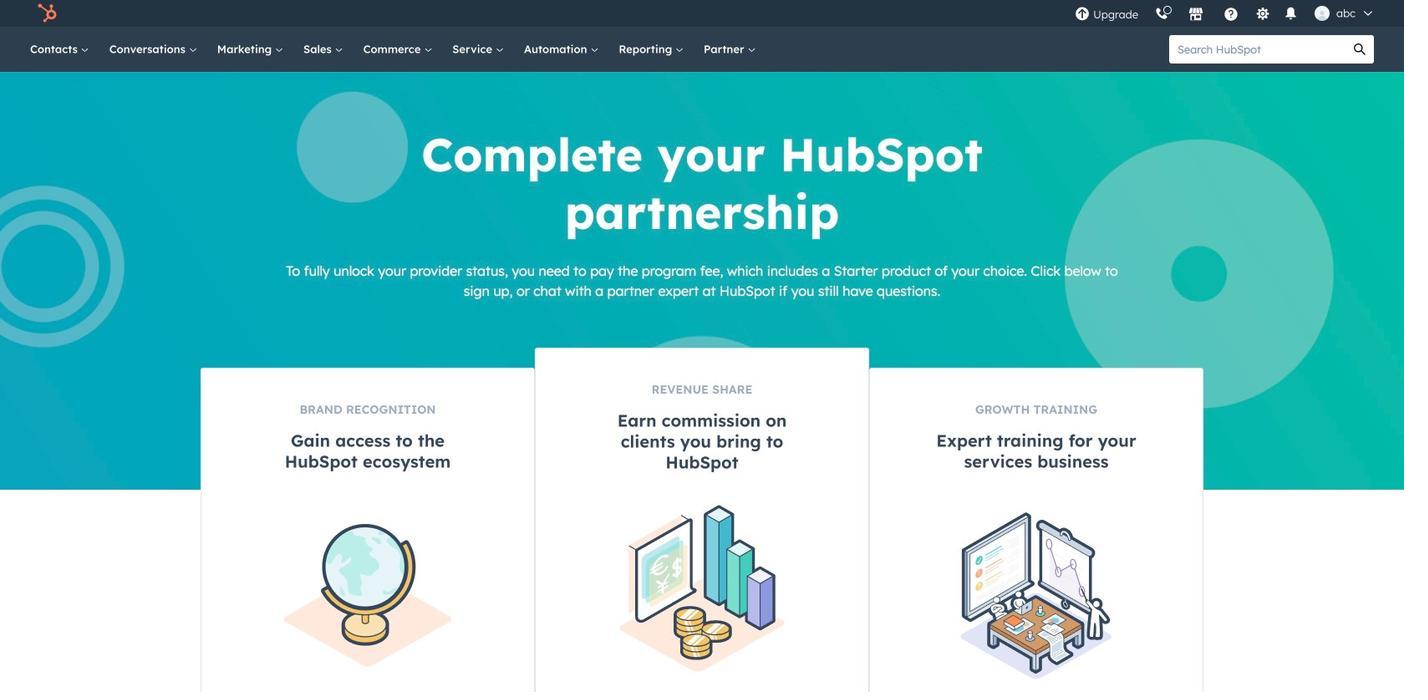 Task type: vqa. For each thing, say whether or not it's contained in the screenshot.
Settings "icon"
no



Task type: describe. For each thing, give the bounding box(es) containing it.
Search HubSpot search field
[[1170, 35, 1346, 64]]



Task type: locate. For each thing, give the bounding box(es) containing it.
marketplaces image
[[1189, 8, 1204, 23]]

garebear orlando image
[[1315, 6, 1330, 21]]

menu
[[1067, 0, 1385, 27]]



